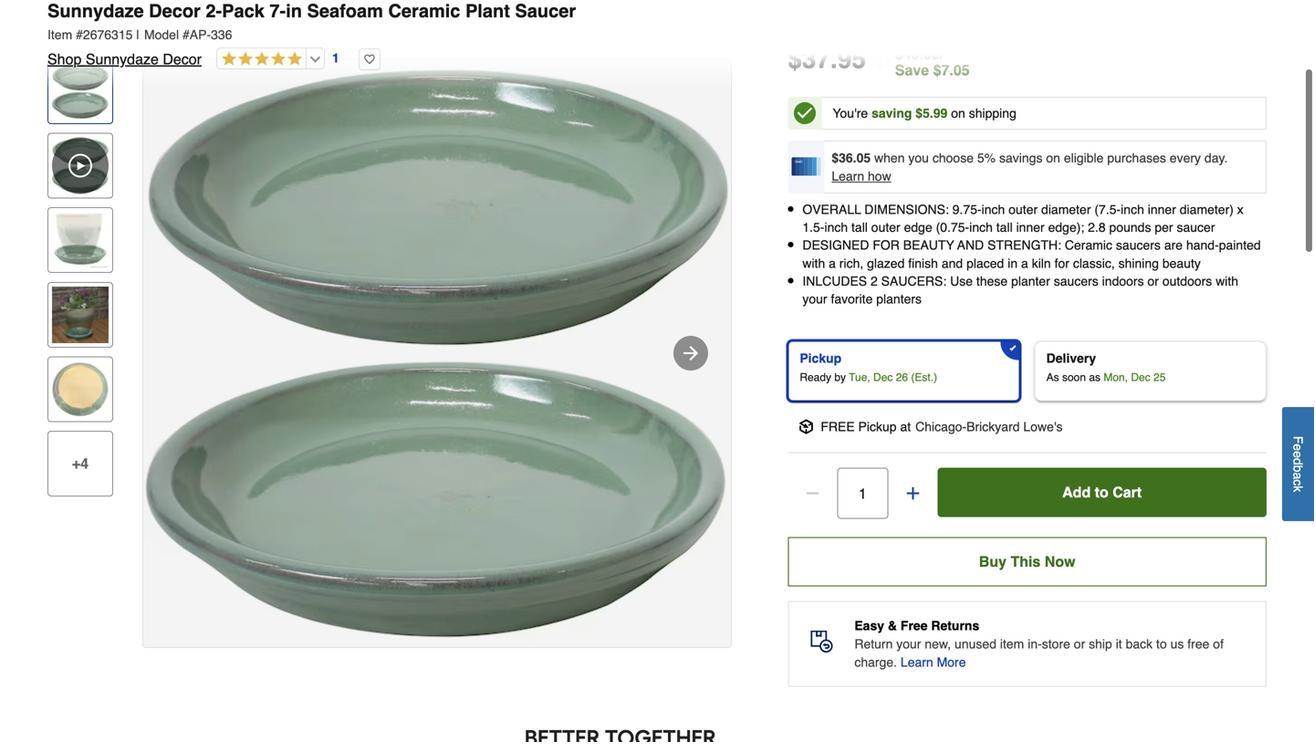 Task type: vqa. For each thing, say whether or not it's contained in the screenshot.
Don't have time to do this project yourself? Check out our professional sink installation service .
no



Task type: describe. For each thing, give the bounding box(es) containing it.
sunnydaze decor  #ap-336 image
[[143, 59, 731, 647]]

2 e from the top
[[1291, 451, 1306, 458]]

easy
[[855, 619, 885, 633]]

pickup image
[[799, 420, 814, 434]]

edge);
[[1049, 220, 1085, 235]]

0 vertical spatial with
[[803, 256, 826, 270]]

seafoam
[[307, 0, 383, 21]]

how
[[868, 169, 892, 184]]

2.8
[[1088, 220, 1106, 235]]

item number 2 6 7 6 3 1 5 and model number a p - 3 3 6 element
[[47, 26, 1267, 44]]

plus image
[[904, 484, 922, 503]]

1 horizontal spatial inner
[[1148, 202, 1177, 217]]

shop sunnydaze decor
[[47, 51, 202, 68]]

at
[[901, 420, 911, 434]]

hand-
[[1187, 238, 1219, 253]]

in-
[[1028, 637, 1042, 651]]

your inside "overall dimensions: 9.75-inch outer diameter (7.5-inch inner diameter) x 1.5-inch tall outer edge (0.75-inch tall inner edge); 2.8 pounds per saucer designed for beauty and strength: ceramic saucers are hand-painted with a rich, glazed finish and placed in a kiln for classic, shining beauty inlcudes 2 saucers: use these planter saucers indoors or outdoors with your favorite planters"
[[803, 292, 828, 306]]

back
[[1126, 637, 1153, 651]]

free
[[821, 420, 855, 434]]

beauty
[[1163, 256, 1201, 270]]

1.5-
[[803, 220, 825, 235]]

in inside sunnydaze decor 2-pack 7-in seafoam ceramic plant saucer item # 2676315 | model # ap-336
[[286, 0, 302, 21]]

(0.75-
[[936, 220, 970, 235]]

you
[[909, 151, 929, 165]]

now
[[1045, 553, 1076, 570]]

1
[[332, 51, 339, 65]]

returns
[[932, 619, 980, 633]]

ship
[[1089, 637, 1113, 651]]

pack
[[222, 0, 265, 21]]

| inside sunnydaze decor 2-pack 7-in seafoam ceramic plant saucer item # 2676315 | model # ap-336
[[136, 27, 140, 42]]

+4 button
[[47, 431, 113, 497]]

5 stars image
[[217, 51, 302, 68]]

to inside button
[[1095, 484, 1109, 501]]

lowe's
[[1024, 420, 1063, 434]]

indoors
[[1103, 274, 1144, 288]]

of
[[1214, 637, 1224, 651]]

ceramic inside "overall dimensions: 9.75-inch outer diameter (7.5-inch inner diameter) x 1.5-inch tall outer edge (0.75-inch tall inner edge); 2.8 pounds per saucer designed for beauty and strength: ceramic saucers are hand-painted with a rich, glazed finish and placed in a kiln for classic, shining beauty inlcudes 2 saucers: use these planter saucers indoors or outdoors with your favorite planters"
[[1065, 238, 1113, 253]]

you're
[[833, 106, 868, 121]]

edge
[[904, 220, 933, 235]]

painted
[[1219, 238, 1261, 253]]

item
[[47, 27, 72, 42]]

pickup ready by tue, dec 26 (est.)
[[800, 351, 938, 384]]

1 e from the top
[[1291, 444, 1306, 451]]

2
[[871, 274, 878, 288]]

us
[[1171, 637, 1184, 651]]

outdoors
[[1163, 274, 1213, 288]]

placed
[[967, 256, 1005, 270]]

diameter
[[1042, 202, 1091, 217]]

unused
[[955, 637, 997, 651]]

brickyard
[[967, 420, 1020, 434]]

or inside "easy & free returns return your new, unused item in-store or ship it back to us free of charge."
[[1074, 637, 1086, 651]]

free
[[901, 619, 928, 633]]

1 horizontal spatial |
[[877, 43, 884, 75]]

$36.05
[[832, 151, 871, 165]]

delivery as soon as mon, dec 25
[[1047, 351, 1166, 384]]

pickup inside the pickup ready by tue, dec 26 (est.)
[[800, 351, 842, 366]]

Stepper number input field with increment and decrement buttons number field
[[837, 468, 889, 519]]

learn more link
[[901, 653, 966, 672]]

dimensions:
[[865, 202, 949, 217]]

ceramic inside sunnydaze decor 2-pack 7-in seafoam ceramic plant saucer item # 2676315 | model # ap-336
[[388, 0, 461, 21]]

95
[[838, 45, 866, 74]]

f
[[1291, 436, 1306, 444]]

shining
[[1119, 256, 1159, 270]]

1 vertical spatial sunnydaze
[[86, 51, 159, 68]]

$5.99
[[916, 106, 948, 121]]

kiln
[[1032, 256, 1051, 270]]

sunnydaze decor  #ap-336 - thumbnail4 image
[[52, 361, 109, 418]]

buy this now
[[979, 553, 1076, 570]]

inlcudes
[[803, 274, 867, 288]]

2676315
[[83, 27, 133, 42]]

finish
[[909, 256, 938, 270]]

ap-
[[190, 27, 211, 42]]

sunnydaze inside sunnydaze decor 2-pack 7-in seafoam ceramic plant saucer item # 2676315 | model # ap-336
[[47, 0, 144, 21]]

rich,
[[840, 256, 864, 270]]

$
[[788, 45, 802, 74]]

when
[[875, 151, 905, 165]]

your inside "easy & free returns return your new, unused item in-store or ship it back to us free of charge."
[[897, 637, 922, 651]]

return
[[855, 637, 893, 651]]

shipping
[[969, 106, 1017, 121]]

$45.00 /
[[895, 45, 944, 62]]

heart outline image
[[359, 48, 381, 70]]

+4
[[72, 455, 89, 472]]

as
[[1047, 371, 1060, 384]]

favorite
[[831, 292, 873, 306]]

buy this now button
[[788, 537, 1267, 587]]

1 horizontal spatial saucers
[[1116, 238, 1161, 253]]

are
[[1165, 238, 1183, 253]]

dec inside 'delivery as soon as mon, dec 25'
[[1131, 371, 1151, 384]]

0 horizontal spatial a
[[829, 256, 836, 270]]

store
[[1042, 637, 1071, 651]]

plant
[[466, 0, 510, 21]]

1 # from the left
[[76, 27, 83, 42]]

soon
[[1063, 371, 1086, 384]]

1 horizontal spatial a
[[1022, 256, 1029, 270]]

$7.05
[[934, 62, 970, 79]]

saving
[[872, 106, 912, 121]]

1 vertical spatial decor
[[163, 51, 202, 68]]

item
[[1000, 637, 1025, 651]]

new,
[[925, 637, 951, 651]]

classic,
[[1073, 256, 1115, 270]]

free
[[1188, 637, 1210, 651]]



Task type: locate. For each thing, give the bounding box(es) containing it.
with down painted on the top of the page
[[1216, 274, 1239, 288]]

2-
[[206, 0, 222, 21]]

x
[[1238, 202, 1244, 217]]

# right item
[[76, 27, 83, 42]]

learn inside $36.05 when you choose 5% savings on eligible purchases every day. learn how
[[832, 169, 865, 184]]

1 horizontal spatial to
[[1157, 637, 1167, 651]]

outer
[[1009, 202, 1038, 217], [872, 220, 901, 235]]

c
[[1291, 479, 1306, 486]]

designed
[[803, 238, 870, 253]]

0 vertical spatial |
[[136, 27, 140, 42]]

pounds
[[1110, 220, 1152, 235]]

your down "inlcudes"
[[803, 292, 828, 306]]

2 tall from the left
[[997, 220, 1013, 235]]

0 vertical spatial learn
[[832, 169, 865, 184]]

0 vertical spatial to
[[1095, 484, 1109, 501]]

sunnydaze decor  #ap-336 - thumbnail3 image
[[52, 286, 109, 343]]

or left ship
[[1074, 637, 1086, 651]]

| right the "95"
[[877, 43, 884, 75]]

chicago-
[[916, 420, 967, 434]]

a
[[829, 256, 836, 270], [1022, 256, 1029, 270], [1291, 472, 1306, 479]]

you're saving $5.99 on shipping
[[833, 106, 1017, 121]]

sunnydaze
[[47, 0, 144, 21], [86, 51, 159, 68]]

0 horizontal spatial dec
[[874, 371, 893, 384]]

0 horizontal spatial tall
[[852, 220, 868, 235]]

f e e d b a c k button
[[1283, 407, 1315, 521]]

add to cart button
[[938, 468, 1267, 517]]

your
[[803, 292, 828, 306], [897, 637, 922, 651]]

option group containing pickup
[[781, 334, 1274, 409]]

0 vertical spatial saucers
[[1116, 238, 1161, 253]]

for
[[1055, 256, 1070, 270]]

every
[[1170, 151, 1201, 165]]

decor down ap-
[[163, 51, 202, 68]]

on left eligible
[[1047, 151, 1061, 165]]

for
[[873, 238, 900, 253]]

ceramic left plant
[[388, 0, 461, 21]]

0 vertical spatial or
[[1148, 274, 1159, 288]]

1 vertical spatial outer
[[872, 220, 901, 235]]

1 vertical spatial saucers
[[1054, 274, 1099, 288]]

0 vertical spatial ceramic
[[388, 0, 461, 21]]

it
[[1116, 637, 1123, 651]]

9.75-
[[953, 202, 982, 217]]

ceramic up classic,
[[1065, 238, 1113, 253]]

$36.05 when you choose 5% savings on eligible purchases every day. learn how
[[832, 151, 1228, 184]]

0 vertical spatial decor
[[149, 0, 201, 21]]

0 horizontal spatial with
[[803, 256, 826, 270]]

0 vertical spatial pickup
[[800, 351, 842, 366]]

7-
[[270, 0, 286, 21]]

check circle filled image
[[794, 102, 816, 124]]

1 horizontal spatial outer
[[1009, 202, 1038, 217]]

saucer
[[1177, 220, 1216, 235]]

on inside $36.05 when you choose 5% savings on eligible purchases every day. learn how
[[1047, 151, 1061, 165]]

or inside "overall dimensions: 9.75-inch outer diameter (7.5-inch inner diameter) x 1.5-inch tall outer edge (0.75-inch tall inner edge); 2.8 pounds per saucer designed for beauty and strength: ceramic saucers are hand-painted with a rich, glazed finish and placed in a kiln for classic, shining beauty inlcudes 2 saucers: use these planter saucers indoors or outdoors with your favorite planters"
[[1148, 274, 1159, 288]]

learn more
[[901, 655, 966, 670]]

ceramic
[[388, 0, 461, 21], [1065, 238, 1113, 253]]

outer up strength:
[[1009, 202, 1038, 217]]

learn
[[832, 169, 865, 184], [901, 655, 934, 670]]

2 # from the left
[[183, 27, 190, 42]]

a up "inlcudes"
[[829, 256, 836, 270]]

0 vertical spatial on
[[952, 106, 966, 121]]

pickup up the ready
[[800, 351, 842, 366]]

charge.
[[855, 655, 897, 670]]

a left kiln
[[1022, 256, 1029, 270]]

decor up model
[[149, 0, 201, 21]]

2 dec from the left
[[1131, 371, 1151, 384]]

1 horizontal spatial or
[[1148, 274, 1159, 288]]

tall
[[852, 220, 868, 235], [997, 220, 1013, 235]]

$45.00
[[895, 45, 940, 62]]

1 vertical spatial with
[[1216, 274, 1239, 288]]

purchases
[[1108, 151, 1167, 165]]

save
[[895, 62, 930, 79]]

1 vertical spatial on
[[1047, 151, 1061, 165]]

0 horizontal spatial or
[[1074, 637, 1086, 651]]

a up the k in the right bottom of the page
[[1291, 472, 1306, 479]]

0 vertical spatial sunnydaze
[[47, 0, 144, 21]]

or
[[1148, 274, 1159, 288], [1074, 637, 1086, 651]]

inch
[[982, 202, 1005, 217], [1121, 202, 1145, 217], [825, 220, 848, 235], [970, 220, 993, 235]]

as
[[1089, 371, 1101, 384]]

sunnydaze decor  #ap-336 - thumbnail2 image
[[52, 212, 109, 269]]

overall dimensions: 9.75-inch outer diameter (7.5-inch inner diameter) x 1.5-inch tall outer edge (0.75-inch tall inner edge); 2.8 pounds per saucer designed for beauty and strength: ceramic saucers are hand-painted with a rich, glazed finish and placed in a kiln for classic, shining beauty inlcudes 2 saucers: use these planter saucers indoors or outdoors with your favorite planters
[[803, 202, 1261, 306]]

1 vertical spatial |
[[877, 43, 884, 75]]

saucers
[[1116, 238, 1161, 253], [1054, 274, 1099, 288]]

planters
[[877, 292, 922, 306]]

sunnydaze up 2676315
[[47, 0, 144, 21]]

0 horizontal spatial ceramic
[[388, 0, 461, 21]]

|
[[136, 27, 140, 42], [877, 43, 884, 75]]

# right model
[[183, 27, 190, 42]]

minus image
[[804, 484, 822, 503]]

0 horizontal spatial saucers
[[1054, 274, 1099, 288]]

free pickup at chicago-brickyard lowe's
[[821, 420, 1063, 434]]

these
[[977, 274, 1008, 288]]

learn down the $36.05
[[832, 169, 865, 184]]

1 horizontal spatial dec
[[1131, 371, 1151, 384]]

easy & free returns return your new, unused item in-store or ship it back to us free of charge.
[[855, 619, 1224, 670]]

0 horizontal spatial |
[[136, 27, 140, 42]]

0 horizontal spatial learn
[[832, 169, 865, 184]]

.
[[831, 45, 838, 74]]

d
[[1291, 458, 1306, 465]]

learn how button
[[832, 167, 892, 185]]

5%
[[978, 151, 996, 165]]

to inside "easy & free returns return your new, unused item in-store or ship it back to us free of charge."
[[1157, 637, 1167, 651]]

to left us
[[1157, 637, 1167, 651]]

savings
[[1000, 151, 1043, 165]]

option group
[[781, 334, 1274, 409]]

pickup left "at"
[[859, 420, 897, 434]]

and
[[942, 256, 963, 270]]

strength:
[[988, 238, 1062, 253]]

sunnydaze decor  #ap-336 - thumbnail image
[[52, 63, 109, 120]]

2 horizontal spatial a
[[1291, 472, 1306, 479]]

your down free in the right bottom of the page
[[897, 637, 922, 651]]

in right pack
[[286, 0, 302, 21]]

and
[[958, 238, 984, 253]]

26
[[896, 371, 908, 384]]

0 horizontal spatial in
[[286, 0, 302, 21]]

0 vertical spatial outer
[[1009, 202, 1038, 217]]

1 horizontal spatial your
[[897, 637, 922, 651]]

0 horizontal spatial to
[[1095, 484, 1109, 501]]

1 tall from the left
[[852, 220, 868, 235]]

decor
[[149, 0, 201, 21], [163, 51, 202, 68]]

0 vertical spatial inner
[[1148, 202, 1177, 217]]

1 vertical spatial learn
[[901, 655, 934, 670]]

diameter)
[[1180, 202, 1234, 217]]

0 horizontal spatial your
[[803, 292, 828, 306]]

saucers down for
[[1054, 274, 1099, 288]]

dec left 25
[[1131, 371, 1151, 384]]

1 vertical spatial inner
[[1017, 220, 1045, 235]]

saucers up shining
[[1116, 238, 1161, 253]]

1 horizontal spatial tall
[[997, 220, 1013, 235]]

inner up strength:
[[1017, 220, 1045, 235]]

per
[[1155, 220, 1174, 235]]

sunnydaze decor 2-pack 7-in seafoam ceramic plant saucer item # 2676315 | model # ap-336
[[47, 0, 576, 42]]

| left model
[[136, 27, 140, 42]]

1 vertical spatial to
[[1157, 637, 1167, 651]]

0 vertical spatial your
[[803, 292, 828, 306]]

dec inside the pickup ready by tue, dec 26 (est.)
[[874, 371, 893, 384]]

0 horizontal spatial pickup
[[800, 351, 842, 366]]

this
[[1011, 553, 1041, 570]]

0 horizontal spatial inner
[[1017, 220, 1045, 235]]

0 horizontal spatial on
[[952, 106, 966, 121]]

1 horizontal spatial with
[[1216, 274, 1239, 288]]

e up d
[[1291, 444, 1306, 451]]

on right the $5.99
[[952, 106, 966, 121]]

in down strength:
[[1008, 256, 1018, 270]]

delivery
[[1047, 351, 1097, 366]]

better together heading
[[47, 724, 1194, 742]]

to right add
[[1095, 484, 1109, 501]]

1 vertical spatial in
[[1008, 256, 1018, 270]]

1 horizontal spatial learn
[[901, 655, 934, 670]]

add
[[1063, 484, 1091, 501]]

tue,
[[849, 371, 871, 384]]

inner up per
[[1148, 202, 1177, 217]]

a inside button
[[1291, 472, 1306, 479]]

1 horizontal spatial on
[[1047, 151, 1061, 165]]

1 horizontal spatial in
[[1008, 256, 1018, 270]]

choose
[[933, 151, 974, 165]]

buy
[[979, 553, 1007, 570]]

outer up 'for'
[[872, 220, 901, 235]]

decor inside sunnydaze decor 2-pack 7-in seafoam ceramic plant saucer item # 2676315 | model # ap-336
[[149, 0, 201, 21]]

1 vertical spatial ceramic
[[1065, 238, 1113, 253]]

use
[[951, 274, 973, 288]]

saucer
[[515, 0, 576, 21]]

ready
[[800, 371, 832, 384]]

e up b
[[1291, 451, 1306, 458]]

0 horizontal spatial outer
[[872, 220, 901, 235]]

dec left 26
[[874, 371, 893, 384]]

arrow right image
[[680, 342, 702, 364]]

1 vertical spatial your
[[897, 637, 922, 651]]

tall up strength:
[[997, 220, 1013, 235]]

1 dec from the left
[[874, 371, 893, 384]]

learn down new, at the bottom of page
[[901, 655, 934, 670]]

saucers:
[[882, 274, 947, 288]]

0 horizontal spatial #
[[76, 27, 83, 42]]

1 horizontal spatial pickup
[[859, 420, 897, 434]]

pickup
[[800, 351, 842, 366], [859, 420, 897, 434]]

37
[[802, 45, 831, 74]]

f e e d b a c k
[[1291, 436, 1306, 492]]

(est.)
[[912, 371, 938, 384]]

model
[[144, 27, 179, 42]]

1 vertical spatial or
[[1074, 637, 1086, 651]]

1 horizontal spatial ceramic
[[1065, 238, 1113, 253]]

sunnydaze down 2676315
[[86, 51, 159, 68]]

b
[[1291, 465, 1306, 472]]

with up "inlcudes"
[[803, 256, 826, 270]]

1 horizontal spatial #
[[183, 27, 190, 42]]

1 vertical spatial pickup
[[859, 420, 897, 434]]

tall up the designed
[[852, 220, 868, 235]]

or down shining
[[1148, 274, 1159, 288]]

(7.5-
[[1095, 202, 1121, 217]]

eligible
[[1064, 151, 1104, 165]]

dec
[[874, 371, 893, 384], [1131, 371, 1151, 384]]

in inside "overall dimensions: 9.75-inch outer diameter (7.5-inch inner diameter) x 1.5-inch tall outer edge (0.75-inch tall inner edge); 2.8 pounds per saucer designed for beauty and strength: ceramic saucers are hand-painted with a rich, glazed finish and placed in a kiln for classic, shining beauty inlcudes 2 saucers: use these planter saucers indoors or outdoors with your favorite planters"
[[1008, 256, 1018, 270]]

0 vertical spatial in
[[286, 0, 302, 21]]



